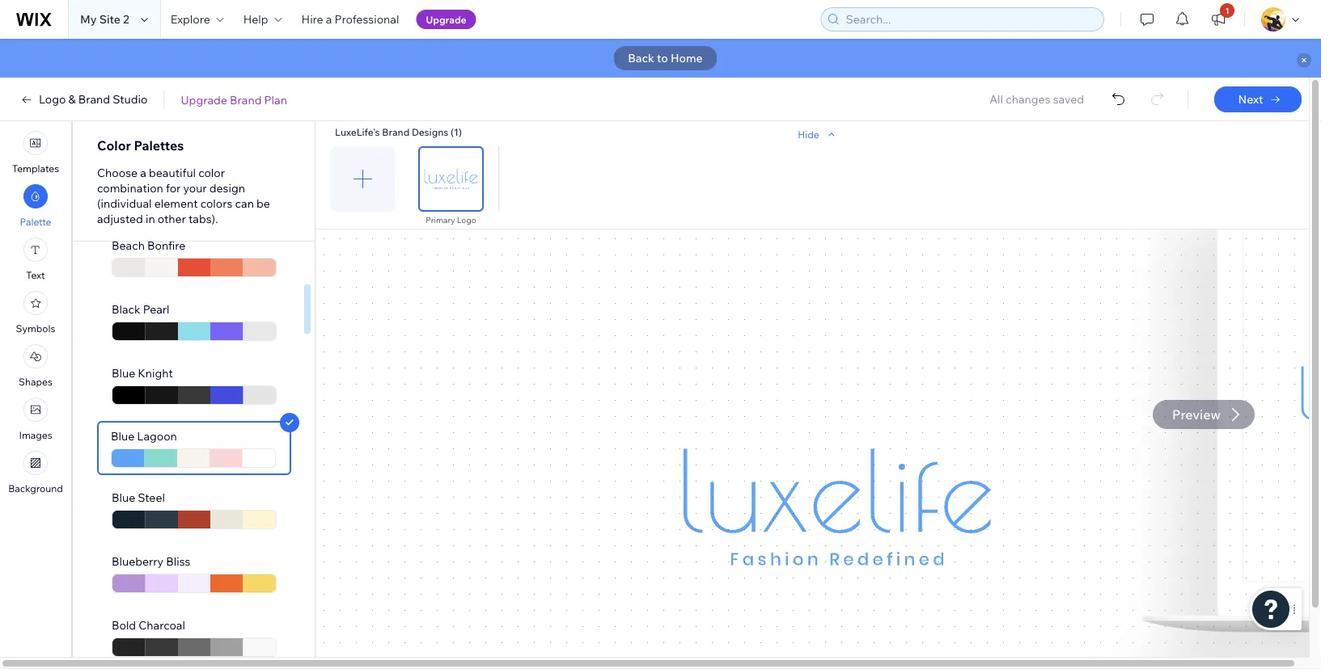 Task type: locate. For each thing, give the bounding box(es) containing it.
background
[[8, 483, 63, 495]]

upgrade button
[[416, 10, 476, 29]]

home
[[671, 51, 703, 65]]

1 vertical spatial upgrade
[[181, 92, 227, 107]]

lagoon
[[137, 430, 177, 444]]

hide
[[798, 128, 819, 140]]

0 horizontal spatial brand
[[78, 92, 110, 106]]

next
[[1238, 92, 1264, 106]]

blue for blue knight
[[112, 367, 135, 381]]

upgrade inside upgrade button
[[426, 13, 467, 25]]

blue for blue steel
[[112, 491, 135, 505]]

logo
[[39, 92, 66, 106], [457, 215, 476, 225]]

site
[[99, 12, 120, 26]]

back to home
[[628, 51, 703, 65]]

a inside "choose a beautiful color combination for your design (individual element colors can be adjusted in other tabs)."
[[140, 166, 146, 180]]

hide button
[[798, 127, 839, 142]]

primary
[[426, 215, 455, 225]]

brand inside upgrade brand plan button
[[230, 92, 262, 107]]

1 horizontal spatial logo
[[457, 215, 476, 225]]

templates button
[[12, 131, 59, 175]]

my
[[80, 12, 97, 26]]

upgrade
[[426, 13, 467, 25], [181, 92, 227, 107]]

menu
[[0, 126, 71, 500]]

brand for upgrade brand plan
[[230, 92, 262, 107]]

upgrade up "palettes"
[[181, 92, 227, 107]]

logo inside button
[[39, 92, 66, 106]]

palette button
[[20, 184, 51, 228]]

studio
[[113, 92, 148, 106]]

0 vertical spatial a
[[326, 12, 332, 26]]

0 horizontal spatial logo
[[39, 92, 66, 106]]

explore
[[171, 12, 210, 26]]

a right hire
[[326, 12, 332, 26]]

hire a professional
[[301, 12, 399, 26]]

professional
[[335, 12, 399, 26]]

to
[[657, 51, 668, 65]]

upgrade right professional at the left top of page
[[426, 13, 467, 25]]

0 vertical spatial upgrade
[[426, 13, 467, 25]]

adjusted
[[97, 212, 143, 226]]

preview
[[1173, 407, 1221, 423]]

brand right &
[[78, 92, 110, 106]]

upgrade inside upgrade brand plan button
[[181, 92, 227, 107]]

2 vertical spatial blue
[[112, 491, 135, 505]]

images
[[19, 430, 52, 442]]

color
[[198, 166, 225, 180]]

1 horizontal spatial upgrade
[[426, 13, 467, 25]]

my site 2
[[80, 12, 129, 26]]

palettes
[[134, 138, 184, 154]]

beautiful
[[149, 166, 196, 180]]

upgrade brand plan
[[181, 92, 287, 107]]

help button
[[234, 0, 292, 39]]

1 horizontal spatial a
[[326, 12, 332, 26]]

1 vertical spatial blue
[[111, 430, 135, 444]]

menu containing templates
[[0, 126, 71, 500]]

choose
[[97, 166, 138, 180]]

logo right primary
[[457, 215, 476, 225]]

design
[[209, 181, 245, 195]]

blue left lagoon
[[111, 430, 135, 444]]

a up combination
[[140, 166, 146, 180]]

brand
[[78, 92, 110, 106], [230, 92, 262, 107], [382, 126, 410, 138]]

0 vertical spatial logo
[[39, 92, 66, 106]]

next button
[[1215, 87, 1302, 112]]

your
[[183, 181, 207, 195]]

1 vertical spatial a
[[140, 166, 146, 180]]

element
[[154, 197, 198, 211]]

1 horizontal spatial brand
[[230, 92, 262, 107]]

a
[[326, 12, 332, 26], [140, 166, 146, 180]]

color
[[97, 138, 131, 154]]

brand left plan on the top left of page
[[230, 92, 262, 107]]

designs
[[412, 126, 449, 138]]

blue
[[112, 367, 135, 381], [111, 430, 135, 444], [112, 491, 135, 505]]

blue left steel
[[112, 491, 135, 505]]

2
[[123, 12, 129, 26]]

blue steel
[[112, 491, 165, 505]]

back to home alert
[[0, 39, 1321, 78]]

(1)
[[451, 126, 462, 138]]

combination
[[97, 181, 163, 195]]

charcoal
[[139, 619, 185, 633]]

all changes saved
[[990, 92, 1084, 106]]

palette
[[20, 216, 51, 228]]

brand left designs
[[382, 126, 410, 138]]

upgrade brand plan button
[[181, 92, 287, 107]]

shapes button
[[19, 345, 53, 388]]

blue knight
[[112, 367, 173, 381]]

symbols
[[16, 323, 55, 335]]

brand for luxelife's brand designs (1)
[[382, 126, 410, 138]]

logo & brand studio button
[[19, 92, 148, 107]]

0 vertical spatial blue
[[112, 367, 135, 381]]

pearl
[[143, 303, 170, 317]]

colors
[[200, 197, 233, 211]]

(individual
[[97, 197, 152, 211]]

in
[[146, 212, 155, 226]]

blue left knight
[[112, 367, 135, 381]]

logo left &
[[39, 92, 66, 106]]

a inside hire a professional link
[[326, 12, 332, 26]]

back to home button
[[614, 46, 718, 70]]

1 button
[[1201, 0, 1236, 39]]

preview button
[[1153, 401, 1255, 430]]

2 horizontal spatial brand
[[382, 126, 410, 138]]

0 horizontal spatial upgrade
[[181, 92, 227, 107]]

0 horizontal spatial a
[[140, 166, 146, 180]]

black pearl
[[112, 303, 170, 317]]



Task type: describe. For each thing, give the bounding box(es) containing it.
for
[[166, 181, 181, 195]]

1
[[1225, 5, 1230, 15]]

luxelife's
[[335, 126, 380, 138]]

text button
[[23, 238, 48, 282]]

symbols button
[[16, 291, 55, 335]]

blue lagoon
[[111, 430, 177, 444]]

hire a professional link
[[292, 0, 409, 39]]

luxelife's brand designs (1)
[[335, 126, 462, 138]]

upgrade for upgrade brand plan
[[181, 92, 227, 107]]

upgrade for upgrade
[[426, 13, 467, 25]]

beach
[[112, 239, 145, 253]]

bold charcoal
[[112, 619, 185, 633]]

be
[[257, 197, 270, 211]]

steel
[[138, 491, 165, 505]]

color palettes
[[97, 138, 184, 154]]

bonfire
[[147, 239, 186, 253]]

text
[[26, 269, 45, 282]]

primary logo
[[426, 215, 476, 225]]

brand inside "logo & brand studio" button
[[78, 92, 110, 106]]

black
[[112, 303, 140, 317]]

1 vertical spatial logo
[[457, 215, 476, 225]]

hire
[[301, 12, 323, 26]]

blueberry
[[112, 555, 164, 569]]

all
[[990, 92, 1003, 106]]

plan
[[264, 92, 287, 107]]

images button
[[19, 398, 52, 442]]

&
[[68, 92, 76, 106]]

beach bonfire
[[112, 239, 186, 253]]

changes
[[1006, 92, 1051, 106]]

bold
[[112, 619, 136, 633]]

blue for blue lagoon
[[111, 430, 135, 444]]

templates
[[12, 163, 59, 175]]

background button
[[8, 452, 63, 495]]

logo & brand studio
[[39, 92, 148, 106]]

Search... field
[[841, 8, 1099, 31]]

a for professional
[[326, 12, 332, 26]]

shapes
[[19, 376, 53, 388]]

bliss
[[166, 555, 191, 569]]

help
[[243, 12, 268, 26]]

blueberry bliss
[[112, 555, 191, 569]]

can
[[235, 197, 254, 211]]

back
[[628, 51, 655, 65]]

other
[[158, 212, 186, 226]]

knight
[[138, 367, 173, 381]]

tabs).
[[189, 212, 218, 226]]

saved
[[1053, 92, 1084, 106]]

a for beautiful
[[140, 166, 146, 180]]

choose a beautiful color combination for your design (individual element colors can be adjusted in other tabs).
[[97, 166, 270, 226]]



Task type: vqa. For each thing, say whether or not it's contained in the screenshot.
Primary Logo at the left
yes



